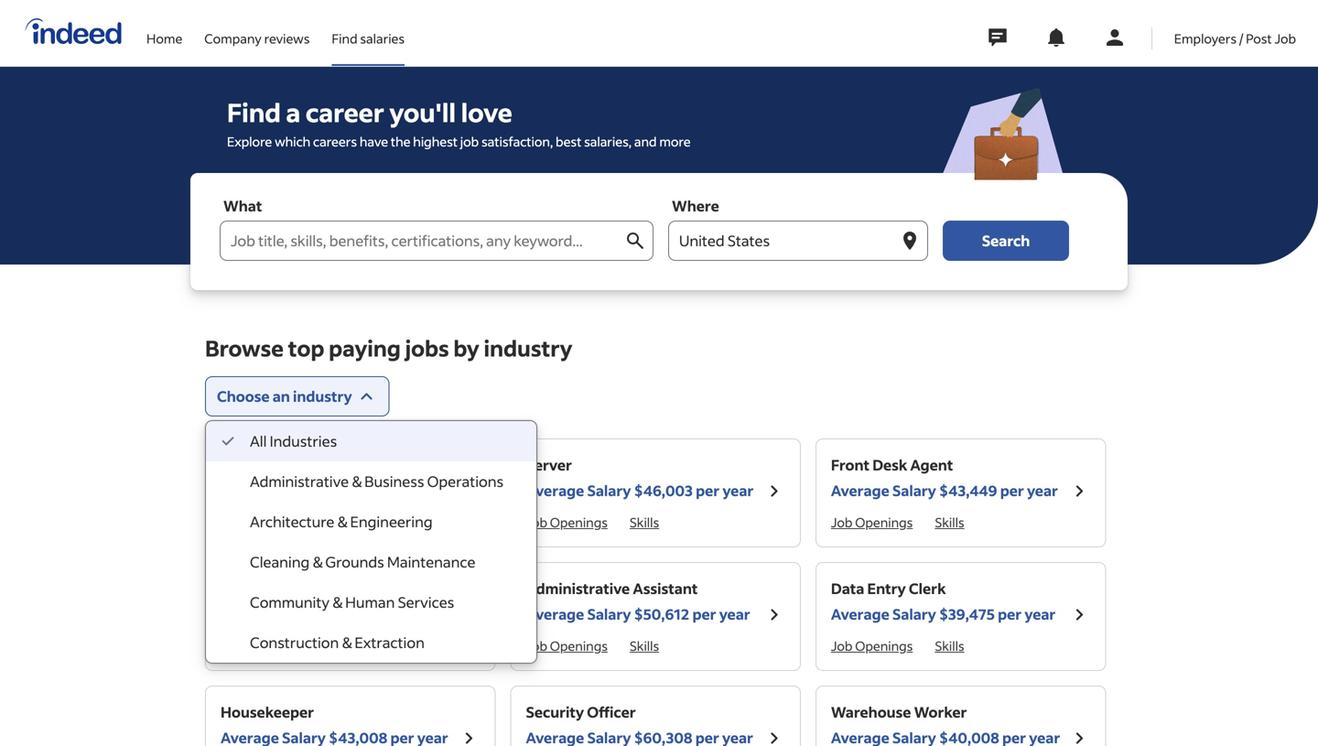 Task type: locate. For each thing, give the bounding box(es) containing it.
0 horizontal spatial industry
[[293, 387, 352, 406]]

job down crew
[[221, 638, 242, 654]]

per right $39,475
[[998, 605, 1022, 624]]

construction & extraction
[[250, 633, 425, 652]]

$39,475
[[940, 605, 995, 624]]

0 vertical spatial find
[[332, 30, 358, 47]]

job for crew member average salary $44,830 per year
[[221, 638, 242, 654]]

all industries option
[[206, 421, 537, 462]]

have
[[360, 133, 388, 150]]

0 vertical spatial warehouse
[[221, 456, 301, 474]]

openings down entry
[[855, 638, 913, 654]]

highest
[[413, 133, 458, 150]]

salary up architecture
[[282, 481, 326, 500]]

warehouse down all
[[221, 456, 301, 474]]

cleaning
[[250, 553, 310, 571]]

0 vertical spatial industry
[[484, 334, 573, 362]]

0 horizontal spatial administrative
[[250, 472, 349, 491]]

skills link
[[325, 514, 354, 531], [630, 514, 659, 531], [935, 514, 965, 531], [325, 638, 354, 654], [630, 638, 659, 654], [935, 638, 965, 654]]

administrative & business operations
[[250, 472, 504, 491]]

skills down $39,475
[[935, 638, 965, 654]]

1 vertical spatial industry
[[293, 387, 352, 406]]

find for a
[[227, 96, 281, 129]]

data entry clerk average salary $39,475 per year
[[831, 579, 1056, 624]]

average inside administrative assistant average salary $50,612 per year
[[526, 605, 584, 624]]

industry right by
[[484, 334, 573, 362]]

skills down the $43,449
[[935, 514, 965, 531]]

warehouse for warehouse worker
[[831, 703, 912, 722]]

choose an industry
[[217, 387, 352, 406]]

industry right an
[[293, 387, 352, 406]]

agent
[[911, 456, 954, 474]]

by
[[454, 334, 480, 362]]

$50,612
[[634, 605, 690, 624]]

salary down agent on the right bottom of page
[[893, 481, 937, 500]]

job openings down community on the bottom of page
[[221, 638, 303, 654]]

job openings up security
[[526, 638, 608, 654]]

browse
[[205, 334, 284, 362]]

openings for associate
[[245, 514, 303, 531]]

company reviews
[[204, 30, 310, 47]]

$34,370
[[329, 481, 385, 500]]

front
[[831, 456, 870, 474]]

skills link for $46,003 per year
[[630, 514, 659, 531]]

security
[[526, 703, 584, 722]]

$43,449
[[940, 481, 998, 500]]

administrative down "industries" at the bottom
[[250, 472, 349, 491]]

year right $50,612
[[719, 605, 751, 624]]

front desk agent average salary $43,449 per year
[[831, 456, 1059, 500]]

extraction
[[355, 633, 425, 652]]

job openings link
[[221, 514, 303, 531], [526, 514, 608, 531], [831, 514, 913, 531], [221, 638, 303, 654], [526, 638, 608, 654], [831, 638, 913, 654]]

crew member average salary $44,830 per year
[[221, 579, 448, 624]]

& left "grounds"
[[313, 553, 323, 571]]

openings down community on the bottom of page
[[245, 638, 303, 654]]

job openings link for server average salary $46,003 per year
[[526, 514, 608, 531]]

job down data
[[831, 638, 853, 654]]

server
[[526, 456, 572, 474]]

0 horizontal spatial find
[[227, 96, 281, 129]]

skills link down '$46,003'
[[630, 514, 659, 531]]

1 horizontal spatial administrative
[[526, 579, 630, 598]]

1 vertical spatial warehouse
[[831, 703, 912, 722]]

year
[[415, 481, 446, 500], [723, 481, 754, 500], [1027, 481, 1059, 500], [417, 605, 448, 624], [719, 605, 751, 624], [1025, 605, 1056, 624]]

job openings link for administrative assistant average salary $50,612 per year
[[526, 638, 608, 654]]

skills link down $39,475
[[935, 638, 965, 654]]

job openings link down desk at bottom right
[[831, 514, 913, 531]]

year inside front desk agent average salary $43,449 per year
[[1027, 481, 1059, 500]]

job openings for administrative assistant average salary $50,612 per year
[[526, 638, 608, 654]]

list box
[[206, 421, 537, 663]]

job for front desk agent average salary $43,449 per year
[[831, 514, 853, 531]]

$44,830
[[329, 605, 387, 624]]

job for server average salary $46,003 per year
[[526, 514, 548, 531]]

job down front
[[831, 514, 853, 531]]

business
[[365, 472, 424, 491]]

worker
[[914, 703, 967, 722]]

post
[[1246, 30, 1273, 47]]

skills
[[325, 514, 354, 531], [630, 514, 659, 531], [935, 514, 965, 531], [325, 638, 354, 654], [630, 638, 659, 654], [935, 638, 965, 654]]

& down "$34,370"
[[337, 512, 347, 531]]

find inside find a career you'll love explore which careers have the highest job satisfaction, best salaries, and more
[[227, 96, 281, 129]]

0 vertical spatial administrative
[[250, 472, 349, 491]]

administrative
[[250, 472, 349, 491], [526, 579, 630, 598]]

engineering
[[350, 512, 433, 531]]

find salaries
[[332, 30, 405, 47]]

per inside the crew member average salary $44,830 per year
[[390, 605, 414, 624]]

find inside 'link'
[[332, 30, 358, 47]]

job openings
[[221, 514, 303, 531], [526, 514, 608, 531], [831, 514, 913, 531], [221, 638, 303, 654], [526, 638, 608, 654], [831, 638, 913, 654]]

home
[[147, 30, 183, 47]]

job openings link up security
[[526, 638, 608, 654]]

openings for assistant
[[550, 638, 608, 654]]

salary inside 'server average salary $46,003 per year'
[[587, 481, 631, 500]]

reviews
[[264, 30, 310, 47]]

skills for $43,449 per year
[[935, 514, 965, 531]]

openings for member
[[245, 638, 303, 654]]

job openings for data entry clerk average salary $39,475 per year
[[831, 638, 913, 654]]

skills link for $44,830 per year
[[325, 638, 354, 654]]

job left architecture
[[221, 514, 242, 531]]

explore
[[227, 133, 272, 150]]

warehouse
[[221, 456, 301, 474], [831, 703, 912, 722]]

job openings link down server
[[526, 514, 608, 531]]

1 vertical spatial find
[[227, 96, 281, 129]]

& for administrative
[[352, 472, 362, 491]]

1 horizontal spatial find
[[332, 30, 358, 47]]

you'll
[[390, 96, 456, 129]]

openings up "security officer" on the bottom
[[550, 638, 608, 654]]

average inside 'server average salary $46,003 per year'
[[526, 481, 584, 500]]

average inside front desk agent average salary $43,449 per year
[[831, 481, 890, 500]]

skills link down "$34,370"
[[325, 514, 354, 531]]

openings down server
[[550, 514, 608, 531]]

job openings link down entry
[[831, 638, 913, 654]]

job openings for front desk agent average salary $43,449 per year
[[831, 514, 913, 531]]

skills for $44,830 per year
[[325, 638, 354, 654]]

job openings link down community on the bottom of page
[[221, 638, 303, 654]]

location field
[[668, 221, 899, 261]]

skills down $50,612
[[630, 638, 659, 654]]

industry
[[484, 334, 573, 362], [293, 387, 352, 406]]

find for salaries
[[332, 30, 358, 47]]

warehouse worker link
[[831, 701, 1061, 746]]

1 vertical spatial administrative
[[526, 579, 630, 598]]

an
[[273, 387, 290, 406]]

year right $39,475
[[1025, 605, 1056, 624]]

skills link down $50,612
[[630, 638, 659, 654]]

construction
[[250, 633, 339, 652]]

skills link down $44,830
[[325, 638, 354, 654]]

1 horizontal spatial warehouse
[[831, 703, 912, 722]]

Job title, skills, benefits, certifications, any keyword... field
[[220, 221, 625, 261]]

skills down $44,830
[[325, 638, 354, 654]]

love
[[461, 96, 513, 129]]

a
[[286, 96, 301, 129]]

per right '$46,003'
[[696, 481, 720, 500]]

per
[[388, 481, 412, 500], [696, 481, 720, 500], [1001, 481, 1024, 500], [390, 605, 414, 624], [693, 605, 717, 624], [998, 605, 1022, 624]]

administrative for average
[[526, 579, 630, 598]]

year up the extraction
[[417, 605, 448, 624]]

skills link down the $43,449
[[935, 514, 965, 531]]

per up the extraction
[[390, 605, 414, 624]]

per inside the warehouse associate average salary $34,370 per year
[[388, 481, 412, 500]]

per up engineering
[[388, 481, 412, 500]]

average inside the warehouse associate average salary $34,370 per year
[[221, 481, 279, 500]]

housekeeper link
[[221, 701, 448, 746]]

skills down '$46,003'
[[630, 514, 659, 531]]

administrative inside administrative assistant average salary $50,612 per year
[[526, 579, 630, 598]]

skills down "$34,370"
[[325, 514, 354, 531]]

year right '$46,003'
[[723, 481, 754, 500]]

find left salaries at the top left of page
[[332, 30, 358, 47]]

& for cleaning
[[313, 553, 323, 571]]

openings up 'cleaning'
[[245, 514, 303, 531]]

industry inside 'dropdown button'
[[293, 387, 352, 406]]

careers
[[313, 133, 357, 150]]

& left 'business'
[[352, 472, 362, 491]]

job for warehouse associate average salary $34,370 per year
[[221, 514, 242, 531]]

job openings up 'cleaning'
[[221, 514, 303, 531]]

job openings link up 'cleaning'
[[221, 514, 303, 531]]

openings down desk at bottom right
[[855, 514, 913, 531]]

per inside "data entry clerk average salary $39,475 per year"
[[998, 605, 1022, 624]]

job down server
[[526, 514, 548, 531]]

job openings link for crew member average salary $44,830 per year
[[221, 638, 303, 654]]

& for architecture
[[337, 512, 347, 531]]

job up security
[[526, 638, 548, 654]]

salary left '$46,003'
[[587, 481, 631, 500]]

skills link for $43,449 per year
[[935, 514, 965, 531]]

skills for $34,370 per year
[[325, 514, 354, 531]]

job openings down desk at bottom right
[[831, 514, 913, 531]]

&
[[352, 472, 362, 491], [337, 512, 347, 531], [313, 553, 323, 571], [333, 593, 342, 612], [342, 633, 352, 652]]

job openings link for front desk agent average salary $43,449 per year
[[831, 514, 913, 531]]

where
[[672, 196, 720, 215]]

warehouse associate average salary $34,370 per year
[[221, 456, 446, 500]]

job openings down server
[[526, 514, 608, 531]]

& left human
[[333, 593, 342, 612]]

salary down member
[[282, 605, 326, 624]]

job for administrative assistant average salary $50,612 per year
[[526, 638, 548, 654]]

openings
[[245, 514, 303, 531], [550, 514, 608, 531], [855, 514, 913, 531], [245, 638, 303, 654], [550, 638, 608, 654], [855, 638, 913, 654]]

salary down clerk at the bottom right of page
[[893, 605, 937, 624]]

0 horizontal spatial warehouse
[[221, 456, 301, 474]]

job
[[460, 133, 479, 150]]

warehouse inside the warehouse associate average salary $34,370 per year
[[221, 456, 301, 474]]

job
[[1275, 30, 1297, 47], [221, 514, 242, 531], [526, 514, 548, 531], [831, 514, 853, 531], [221, 638, 242, 654], [526, 638, 548, 654], [831, 638, 853, 654]]

& for construction
[[342, 633, 352, 652]]

find
[[332, 30, 358, 47], [227, 96, 281, 129]]

per right the $43,449
[[1001, 481, 1024, 500]]

housekeeper
[[221, 703, 314, 722]]

1 horizontal spatial industry
[[484, 334, 573, 362]]

year up engineering
[[415, 481, 446, 500]]

warehouse left worker
[[831, 703, 912, 722]]

year right the $43,449
[[1027, 481, 1059, 500]]

& down $44,830
[[342, 633, 352, 652]]

administrative left assistant
[[526, 579, 630, 598]]

browse top paying jobs by industry
[[205, 334, 573, 362]]

salary left $50,612
[[587, 605, 631, 624]]

job openings down entry
[[831, 638, 913, 654]]

per right $50,612
[[693, 605, 717, 624]]

find up explore
[[227, 96, 281, 129]]



Task type: vqa. For each thing, say whether or not it's contained in the screenshot.


Task type: describe. For each thing, give the bounding box(es) containing it.
satisfaction,
[[482, 133, 553, 150]]

salary inside front desk agent average salary $43,449 per year
[[893, 481, 937, 500]]

messages unread count 0 image
[[986, 19, 1010, 56]]

which
[[275, 133, 311, 150]]

employers / post job
[[1175, 30, 1297, 47]]

per inside front desk agent average salary $43,449 per year
[[1001, 481, 1024, 500]]

job openings for server average salary $46,003 per year
[[526, 514, 608, 531]]

security officer link
[[526, 701, 754, 746]]

what
[[223, 196, 262, 215]]

member
[[260, 579, 319, 598]]

top
[[288, 334, 325, 362]]

year inside administrative assistant average salary $50,612 per year
[[719, 605, 751, 624]]

choose
[[217, 387, 270, 406]]

average inside "data entry clerk average salary $39,475 per year"
[[831, 605, 890, 624]]

associate
[[304, 456, 372, 474]]

employers
[[1175, 30, 1237, 47]]

salary inside the warehouse associate average salary $34,370 per year
[[282, 481, 326, 500]]

assistant
[[633, 579, 698, 598]]

salaries,
[[584, 133, 632, 150]]

job openings link for warehouse associate average salary $34,370 per year
[[221, 514, 303, 531]]

and
[[634, 133, 657, 150]]

the
[[391, 133, 411, 150]]

account image
[[1104, 27, 1126, 49]]

server average salary $46,003 per year
[[526, 456, 754, 500]]

officer
[[587, 703, 636, 722]]

home link
[[147, 0, 183, 62]]

notifications unread count 0 image
[[1046, 27, 1068, 49]]

warehouse for warehouse associate average salary $34,370 per year
[[221, 456, 301, 474]]

& for community
[[333, 593, 342, 612]]

job openings for crew member average salary $44,830 per year
[[221, 638, 303, 654]]

year inside 'server average salary $46,003 per year'
[[723, 481, 754, 500]]

data
[[831, 579, 865, 598]]

salaries
[[360, 30, 405, 47]]

all
[[250, 432, 267, 451]]

maintenance
[[387, 553, 476, 571]]

average inside the crew member average salary $44,830 per year
[[221, 605, 279, 624]]

job openings for warehouse associate average salary $34,370 per year
[[221, 514, 303, 531]]

services
[[398, 593, 454, 612]]

community & human services
[[250, 593, 454, 612]]

search button
[[943, 221, 1070, 261]]

human
[[345, 593, 395, 612]]

per inside administrative assistant average salary $50,612 per year
[[693, 605, 717, 624]]

warehouse worker
[[831, 703, 967, 722]]

industries
[[270, 432, 337, 451]]

skills link for $39,475 per year
[[935, 638, 965, 654]]

year inside the crew member average salary $44,830 per year
[[417, 605, 448, 624]]

best
[[556, 133, 582, 150]]

cleaning & grounds maintenance
[[250, 553, 476, 571]]

/
[[1240, 30, 1244, 47]]

year inside "data entry clerk average salary $39,475 per year"
[[1025, 605, 1056, 624]]

administrative for business
[[250, 472, 349, 491]]

all industries
[[250, 432, 337, 451]]

clerk
[[909, 579, 946, 598]]

employers / post job link
[[1175, 0, 1297, 62]]

skills for $46,003 per year
[[630, 514, 659, 531]]

search
[[982, 231, 1030, 250]]

architecture
[[250, 512, 335, 531]]

job for data entry clerk average salary $39,475 per year
[[831, 638, 853, 654]]

job right post
[[1275, 30, 1297, 47]]

security officer
[[526, 703, 636, 722]]

entry
[[868, 579, 906, 598]]

crew
[[221, 579, 257, 598]]

desk
[[873, 456, 908, 474]]

$46,003
[[634, 481, 693, 500]]

jobs
[[405, 334, 449, 362]]

administrative assistant average salary $50,612 per year
[[526, 579, 751, 624]]

skills for $50,612 per year
[[630, 638, 659, 654]]

company reviews link
[[204, 0, 310, 62]]

grounds
[[325, 553, 384, 571]]

openings for average
[[550, 514, 608, 531]]

openings for desk
[[855, 514, 913, 531]]

operations
[[427, 472, 504, 491]]

salary inside administrative assistant average salary $50,612 per year
[[587, 605, 631, 624]]

more
[[660, 133, 691, 150]]

community
[[250, 593, 330, 612]]

find salaries link
[[332, 0, 405, 62]]

openings for entry
[[855, 638, 913, 654]]

career
[[306, 96, 384, 129]]

skills link for $34,370 per year
[[325, 514, 354, 531]]

salary inside "data entry clerk average salary $39,475 per year"
[[893, 605, 937, 624]]

company
[[204, 30, 262, 47]]

list box containing all industries
[[206, 421, 537, 663]]

choose an industry button
[[205, 376, 390, 417]]

salary inside the crew member average salary $44,830 per year
[[282, 605, 326, 624]]

skills for $39,475 per year
[[935, 638, 965, 654]]

job openings link for data entry clerk average salary $39,475 per year
[[831, 638, 913, 654]]

architecture & engineering
[[250, 512, 433, 531]]

find a career you'll love explore which careers have the highest job satisfaction, best salaries, and more
[[227, 96, 691, 150]]

paying
[[329, 334, 401, 362]]

per inside 'server average salary $46,003 per year'
[[696, 481, 720, 500]]

skills link for $50,612 per year
[[630, 638, 659, 654]]

year inside the warehouse associate average salary $34,370 per year
[[415, 481, 446, 500]]



